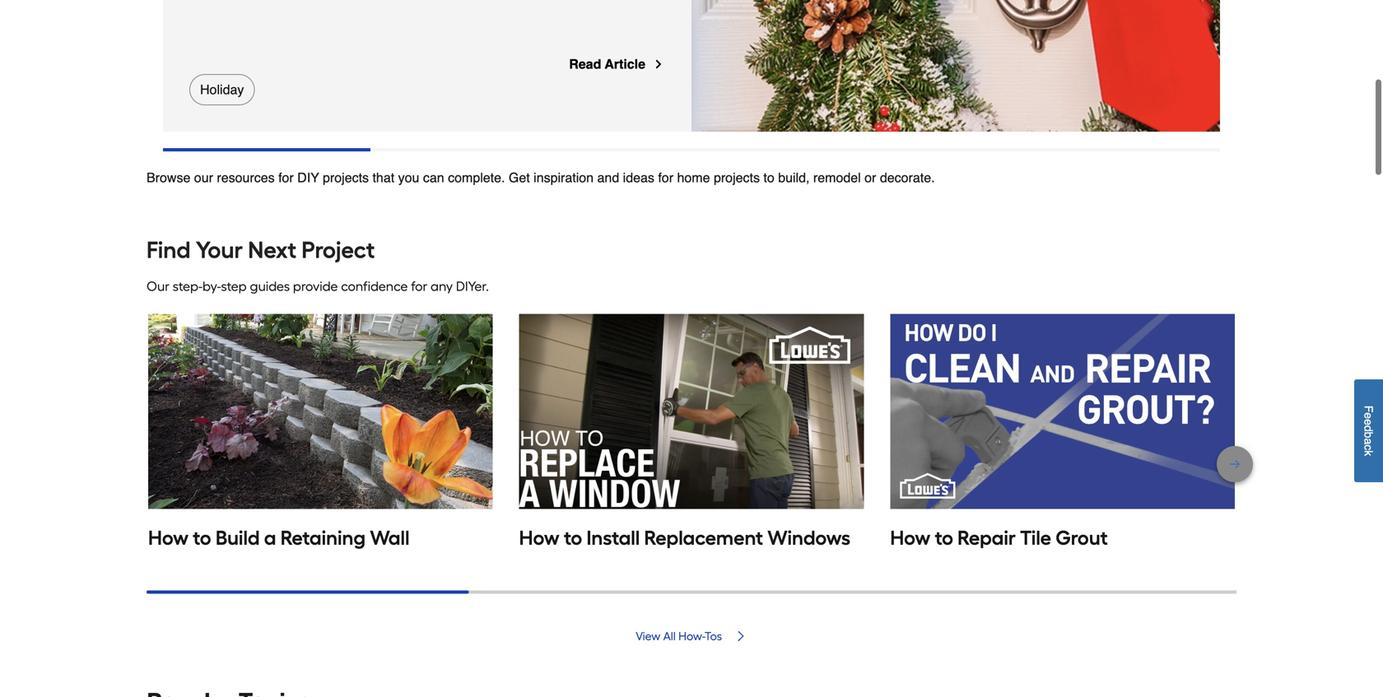 Task type: describe. For each thing, give the bounding box(es) containing it.
next
[[248, 236, 297, 264]]

how for how to install replacement windows
[[519, 526, 560, 550]]

how to install replacement windows
[[519, 526, 851, 550]]

c
[[1363, 445, 1376, 451]]

build,
[[779, 170, 810, 185]]

to for how to install replacement windows
[[564, 526, 583, 550]]

read article link
[[569, 54, 666, 74]]

how to repair tile grout link
[[891, 314, 1235, 552]]

1 horizontal spatial for
[[411, 279, 428, 294]]

f e e d b a c k button
[[1355, 380, 1384, 483]]

holiday link
[[189, 74, 255, 105]]

diy
[[297, 170, 319, 185]]

remodel
[[814, 170, 861, 185]]

a snowy evergreen wreath with pinecones, apples, berries and an offset red bow on a white door. image
[[692, 0, 1221, 132]]

find
[[147, 236, 191, 264]]

you
[[398, 170, 420, 185]]

by-
[[203, 279, 221, 294]]

k
[[1363, 451, 1376, 457]]

any
[[431, 279, 453, 294]]

get
[[509, 170, 530, 185]]

1 e from the top
[[1363, 413, 1376, 419]]

2 horizontal spatial for
[[658, 170, 674, 185]]

read article
[[569, 56, 646, 72]]

diyer.
[[456, 279, 489, 294]]

find your next project heading
[[147, 234, 1237, 267]]

that
[[373, 170, 395, 185]]

view all how-tos link
[[147, 630, 1237, 644]]

read
[[569, 56, 602, 72]]

guides
[[250, 279, 290, 294]]

decorate.
[[880, 170, 935, 185]]

provide
[[293, 279, 338, 294]]

view
[[636, 630, 661, 644]]

or
[[865, 170, 877, 185]]

f e e d b a c k
[[1363, 406, 1376, 457]]

b
[[1363, 432, 1376, 439]]

our step-by-step guides provide confidence for any diyer.
[[147, 279, 489, 294]]

to left build, at right top
[[764, 170, 775, 185]]

step-
[[173, 279, 203, 294]]

find your next project
[[147, 236, 375, 264]]

browse
[[147, 170, 191, 185]]

repair
[[958, 526, 1016, 550]]

holiday
[[200, 82, 244, 97]]

and
[[598, 170, 620, 185]]

tos
[[705, 630, 722, 644]]



Task type: locate. For each thing, give the bounding box(es) containing it.
chevron right image right article
[[652, 58, 666, 71]]

windows
[[768, 526, 851, 550]]

how for how to build a retaining wall
[[148, 526, 189, 550]]

how
[[148, 526, 189, 550], [519, 526, 560, 550], [891, 526, 931, 550]]

chevron right image inside view all how-tos "link"
[[735, 630, 748, 643]]

chevron right image right tos
[[735, 630, 748, 643]]

scrollbar
[[163, 148, 371, 152]]

home
[[677, 170, 710, 185]]

confidence
[[341, 279, 408, 294]]

step
[[221, 279, 247, 294]]

how to install replacement windows link
[[519, 314, 864, 552]]

how to repair tile grout
[[891, 526, 1108, 550]]

1 vertical spatial chevron right image
[[735, 630, 748, 643]]

to left repair
[[935, 526, 954, 550]]

1 projects from the left
[[323, 170, 369, 185]]

a
[[1363, 439, 1376, 445], [264, 526, 276, 550]]

article
[[605, 56, 646, 72]]

a up k
[[1363, 439, 1376, 445]]

0 vertical spatial a
[[1363, 439, 1376, 445]]

2 projects from the left
[[714, 170, 760, 185]]

0 horizontal spatial projects
[[323, 170, 369, 185]]

resources
[[217, 170, 275, 185]]

0 vertical spatial chevron right image
[[652, 58, 666, 71]]

browse our resources for diy projects that you can complete. get inspiration and ideas for home projects to build, remodel or decorate.
[[147, 170, 935, 185]]

2 e from the top
[[1363, 419, 1376, 426]]

0 horizontal spatial chevron right image
[[652, 58, 666, 71]]

replacement
[[645, 526, 763, 550]]

projects
[[323, 170, 369, 185], [714, 170, 760, 185]]

to for how to repair tile grout
[[935, 526, 954, 550]]

install
[[587, 526, 640, 550]]

3 how from the left
[[891, 526, 931, 550]]

projects right the diy
[[323, 170, 369, 185]]

chevron right image inside read article link
[[652, 58, 666, 71]]

a inside button
[[1363, 439, 1376, 445]]

project
[[302, 236, 375, 264]]

0 horizontal spatial for
[[278, 170, 294, 185]]

our
[[194, 170, 213, 185]]

can
[[423, 170, 444, 185]]

d
[[1363, 426, 1376, 432]]

retaining
[[281, 526, 366, 550]]

1 how from the left
[[148, 526, 189, 550]]

inspiration
[[534, 170, 594, 185]]

2 how from the left
[[519, 526, 560, 550]]

wall
[[370, 526, 410, 550]]

1 horizontal spatial chevron right image
[[735, 630, 748, 643]]

how to build a retaining wall
[[148, 526, 410, 550]]

f
[[1363, 406, 1376, 413]]

for left any
[[411, 279, 428, 294]]

1 horizontal spatial projects
[[714, 170, 760, 185]]

2 horizontal spatial how
[[891, 526, 931, 550]]

a right build
[[264, 526, 276, 550]]

0 horizontal spatial how
[[148, 526, 189, 550]]

1 vertical spatial a
[[264, 526, 276, 550]]

ideas
[[623, 170, 655, 185]]

to
[[764, 170, 775, 185], [193, 526, 211, 550], [564, 526, 583, 550], [935, 526, 954, 550]]

how left install
[[519, 526, 560, 550]]

how-
[[679, 630, 705, 644]]

tile
[[1020, 526, 1052, 550]]

our
[[147, 279, 170, 294]]

build
[[216, 526, 260, 550]]

to for how to build a retaining wall
[[193, 526, 211, 550]]

your
[[196, 236, 243, 264]]

e up b
[[1363, 419, 1376, 426]]

e
[[1363, 413, 1376, 419], [1363, 419, 1376, 426]]

0 horizontal spatial a
[[264, 526, 276, 550]]

to left install
[[564, 526, 583, 550]]

how left build
[[148, 526, 189, 550]]

for right ideas
[[658, 170, 674, 185]]

projects right home
[[714, 170, 760, 185]]

for
[[278, 170, 294, 185], [658, 170, 674, 185], [411, 279, 428, 294]]

chevron right image
[[652, 58, 666, 71], [735, 630, 748, 643]]

view all how-tos
[[636, 630, 722, 644]]

complete.
[[448, 170, 505, 185]]

grout
[[1056, 526, 1108, 550]]

for left the diy
[[278, 170, 294, 185]]

1 horizontal spatial a
[[1363, 439, 1376, 445]]

all
[[664, 630, 676, 644]]

how for how to repair tile grout
[[891, 526, 931, 550]]

e up d
[[1363, 413, 1376, 419]]

how to build a retaining wall link
[[148, 314, 493, 552]]

to left build
[[193, 526, 211, 550]]

1 horizontal spatial how
[[519, 526, 560, 550]]

how left repair
[[891, 526, 931, 550]]



Task type: vqa. For each thing, say whether or not it's contained in the screenshot.
the 'Holiday' Link
yes



